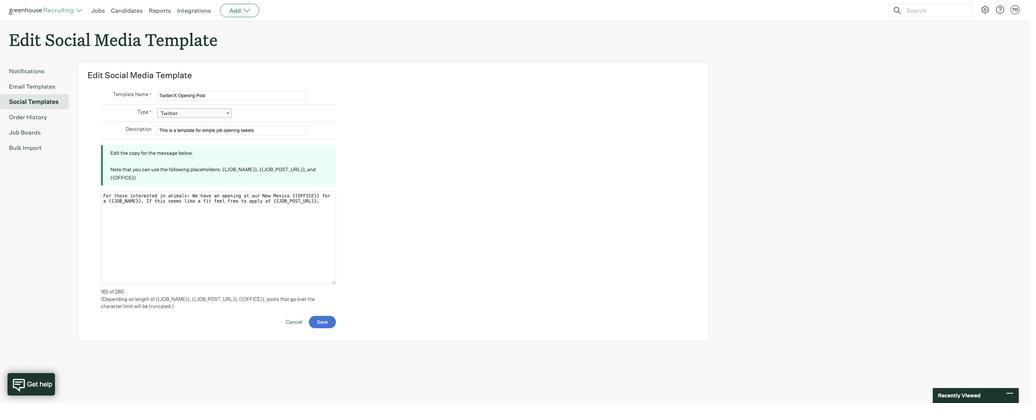 Task type: describe. For each thing, give the bounding box(es) containing it.
note that you can use the following placeholders:
[[110, 166, 222, 172]]

be
[[142, 304, 148, 310]]

jobs link
[[91, 7, 105, 14]]

bulk import link
[[9, 143, 66, 152]]

{{job_name}}, inside {{job_name}}, {{job_post_url}}, and {{office}}
[[222, 166, 259, 172]]

the right use
[[160, 166, 168, 172]]

message
[[157, 150, 177, 156]]

cancel
[[286, 319, 303, 325]]

viewed
[[962, 393, 981, 399]]

bulk import
[[9, 144, 42, 152]]

can
[[142, 166, 150, 172]]

templates for email templates
[[26, 83, 56, 90]]

configure image
[[981, 5, 990, 14]]

order
[[9, 113, 25, 121]]

0 horizontal spatial of
[[110, 289, 114, 295]]

order history link
[[9, 113, 66, 122]]

Search text field
[[905, 5, 966, 16]]

add
[[229, 7, 241, 14]]

reports link
[[149, 7, 171, 14]]

notifications
[[9, 67, 45, 75]]

type
[[137, 109, 148, 115]]

the left "copy"
[[121, 150, 128, 156]]

twitter link
[[157, 108, 232, 118]]

reports
[[149, 7, 171, 14]]

the inside 165 of 280 (depending on length of {{job_name}}, {{job_post_url}}, {{office}}, posts that go over the character limit will be truncated.)
[[308, 296, 315, 302]]

1 vertical spatial media
[[130, 70, 154, 80]]

the right for
[[148, 150, 156, 156]]

0 vertical spatial edit
[[9, 28, 41, 51]]

{{job_name}}, inside 165 of 280 (depending on length of {{job_name}}, {{job_post_url}}, {{office}}, posts that go over the character limit will be truncated.)
[[156, 296, 191, 302]]

twitter
[[161, 110, 178, 116]]

posts
[[267, 296, 279, 302]]

below.
[[179, 150, 193, 156]]

1 horizontal spatial of
[[151, 296, 155, 302]]

0 vertical spatial template
[[145, 28, 218, 51]]

add button
[[220, 4, 259, 17]]

type *
[[137, 109, 152, 115]]

edit for edit social media template
[[88, 70, 103, 80]]

and
[[307, 166, 316, 172]]

placeholders:
[[191, 166, 221, 172]]

cancel link
[[286, 319, 303, 325]]

{{job_post_url}}, inside 165 of 280 (depending on length of {{job_name}}, {{job_post_url}}, {{office}}, posts that go over the character limit will be truncated.)
[[192, 296, 238, 302]]

templates for social templates
[[28, 98, 59, 106]]

following
[[169, 166, 190, 172]]

import
[[23, 144, 42, 152]]

on
[[129, 296, 134, 302]]

greenhouse recruiting image
[[9, 6, 76, 15]]

limit
[[123, 304, 133, 310]]

2 vertical spatial social
[[9, 98, 27, 106]]

2 * from the top
[[149, 109, 152, 115]]

td button
[[1010, 4, 1022, 16]]

1 vertical spatial edit social media template
[[88, 70, 192, 80]]

history
[[26, 113, 47, 121]]

Description text field
[[157, 126, 307, 135]]

recently viewed
[[939, 393, 981, 399]]

use
[[151, 166, 159, 172]]

td button
[[1011, 5, 1020, 14]]



Task type: vqa. For each thing, say whether or not it's contained in the screenshot.
dropbox link corresponding to Resume
no



Task type: locate. For each thing, give the bounding box(es) containing it.
edit social media template up name
[[88, 70, 192, 80]]

of right length
[[151, 296, 155, 302]]

media
[[94, 28, 141, 51], [130, 70, 154, 80]]

0 vertical spatial {{job_post_url}},
[[260, 166, 306, 172]]

td
[[1013, 7, 1019, 12]]

2 horizontal spatial edit
[[110, 150, 120, 156]]

2 vertical spatial template
[[113, 91, 134, 97]]

* right name
[[149, 91, 152, 98]]

email templates
[[9, 83, 56, 90]]

165 of 280 (depending on length of {{job_name}}, {{job_post_url}}, {{office}}, posts that go over the character limit will be truncated.)
[[101, 289, 315, 310]]

0 vertical spatial that
[[122, 166, 132, 172]]

1 vertical spatial that
[[280, 296, 289, 302]]

character
[[101, 304, 122, 310]]

1 horizontal spatial {{job_post_url}},
[[260, 166, 306, 172]]

0 vertical spatial of
[[110, 289, 114, 295]]

1 vertical spatial edit
[[88, 70, 103, 80]]

copy
[[129, 150, 140, 156]]

0 vertical spatial *
[[149, 91, 152, 98]]

{{job_post_url}}, left {{office}},
[[192, 296, 238, 302]]

job boards link
[[9, 128, 66, 137]]

{{job_post_url}},
[[260, 166, 306, 172], [192, 296, 238, 302]]

Template Name text field
[[157, 91, 307, 101]]

name
[[135, 91, 148, 97]]

media down candidates at left
[[94, 28, 141, 51]]

templates up 'social templates' link
[[26, 83, 56, 90]]

boards
[[21, 129, 41, 136]]

that left go on the bottom left of page
[[280, 296, 289, 302]]

length
[[135, 296, 149, 302]]

social templates link
[[9, 97, 66, 106]]

edit
[[9, 28, 41, 51], [88, 70, 103, 80], [110, 150, 120, 156]]

media up name
[[130, 70, 154, 80]]

go
[[290, 296, 296, 302]]

2 vertical spatial edit
[[110, 150, 120, 156]]

1 vertical spatial {{job_post_url}},
[[192, 296, 238, 302]]

social
[[45, 28, 91, 51], [105, 70, 128, 80], [9, 98, 27, 106]]

job
[[9, 129, 20, 136]]

For those interested in animals: We have an opening at our New Mexico {{OFFICE}} for a {{JOB_NAME}}. If this seems like a fit feel free to apply at {{JOB_POST_URL}}. text field
[[101, 191, 336, 285]]

1 horizontal spatial {{job_name}},
[[222, 166, 259, 172]]

the right over
[[308, 296, 315, 302]]

{{job_name}}, up "truncated.)"
[[156, 296, 191, 302]]

{{job_post_url}}, left and
[[260, 166, 306, 172]]

0 horizontal spatial {{job_name}},
[[156, 296, 191, 302]]

social templates
[[9, 98, 59, 106]]

email templates link
[[9, 82, 66, 91]]

that
[[122, 166, 132, 172], [280, 296, 289, 302]]

0 horizontal spatial that
[[122, 166, 132, 172]]

1 horizontal spatial edit
[[88, 70, 103, 80]]

order history
[[9, 113, 47, 121]]

1 horizontal spatial that
[[280, 296, 289, 302]]

for
[[141, 150, 147, 156]]

description
[[126, 126, 152, 132]]

1 vertical spatial template
[[156, 70, 192, 80]]

integrations link
[[177, 7, 211, 14]]

recently
[[939, 393, 961, 399]]

edit social media template down candidates at left
[[9, 28, 218, 51]]

None submit
[[309, 316, 336, 328]]

jobs
[[91, 7, 105, 14]]

1 vertical spatial {{job_name}},
[[156, 296, 191, 302]]

template inside template name *
[[113, 91, 134, 97]]

of right 165
[[110, 289, 114, 295]]

2 horizontal spatial social
[[105, 70, 128, 80]]

0 vertical spatial social
[[45, 28, 91, 51]]

templates
[[26, 83, 56, 90], [28, 98, 59, 106]]

0 vertical spatial templates
[[26, 83, 56, 90]]

candidates
[[111, 7, 143, 14]]

(depending
[[101, 296, 127, 302]]

{{office}}
[[110, 175, 136, 181]]

job boards
[[9, 129, 41, 136]]

{{job_post_url}}, inside {{job_name}}, {{job_post_url}}, and {{office}}
[[260, 166, 306, 172]]

bulk
[[9, 144, 21, 152]]

280
[[115, 289, 124, 295]]

candidates link
[[111, 7, 143, 14]]

1 vertical spatial of
[[151, 296, 155, 302]]

note
[[110, 166, 121, 172]]

email
[[9, 83, 25, 90]]

{{office}},
[[239, 296, 266, 302]]

over
[[297, 296, 307, 302]]

that up {{office}} in the top of the page
[[122, 166, 132, 172]]

1 horizontal spatial social
[[45, 28, 91, 51]]

0 vertical spatial edit social media template
[[9, 28, 218, 51]]

1 vertical spatial *
[[149, 109, 152, 115]]

*
[[149, 91, 152, 98], [149, 109, 152, 115]]

0 horizontal spatial social
[[9, 98, 27, 106]]

edit for edit the copy for the message below.
[[110, 150, 120, 156]]

{{job_name}},
[[222, 166, 259, 172], [156, 296, 191, 302]]

0 horizontal spatial {{job_post_url}},
[[192, 296, 238, 302]]

1 vertical spatial templates
[[28, 98, 59, 106]]

edit the copy for the message below.
[[110, 150, 193, 156]]

the
[[121, 150, 128, 156], [148, 150, 156, 156], [160, 166, 168, 172], [308, 296, 315, 302]]

0 vertical spatial {{job_name}},
[[222, 166, 259, 172]]

will
[[134, 304, 141, 310]]

{{job_name}}, right placeholders:
[[222, 166, 259, 172]]

{{job_name}}, {{job_post_url}}, and {{office}}
[[110, 166, 316, 181]]

0 horizontal spatial edit
[[9, 28, 41, 51]]

that inside 165 of 280 (depending on length of {{job_name}}, {{job_post_url}}, {{office}}, posts that go over the character limit will be truncated.)
[[280, 296, 289, 302]]

0 vertical spatial media
[[94, 28, 141, 51]]

templates up order history link
[[28, 98, 59, 106]]

you
[[133, 166, 141, 172]]

of
[[110, 289, 114, 295], [151, 296, 155, 302]]

template name *
[[113, 91, 152, 98]]

165
[[101, 289, 109, 295]]

template
[[145, 28, 218, 51], [156, 70, 192, 80], [113, 91, 134, 97]]

notifications link
[[9, 67, 66, 76]]

edit social media template
[[9, 28, 218, 51], [88, 70, 192, 80]]

integrations
[[177, 7, 211, 14]]

1 * from the top
[[149, 91, 152, 98]]

1 vertical spatial social
[[105, 70, 128, 80]]

truncated.)
[[149, 304, 174, 310]]

* right type
[[149, 109, 152, 115]]



